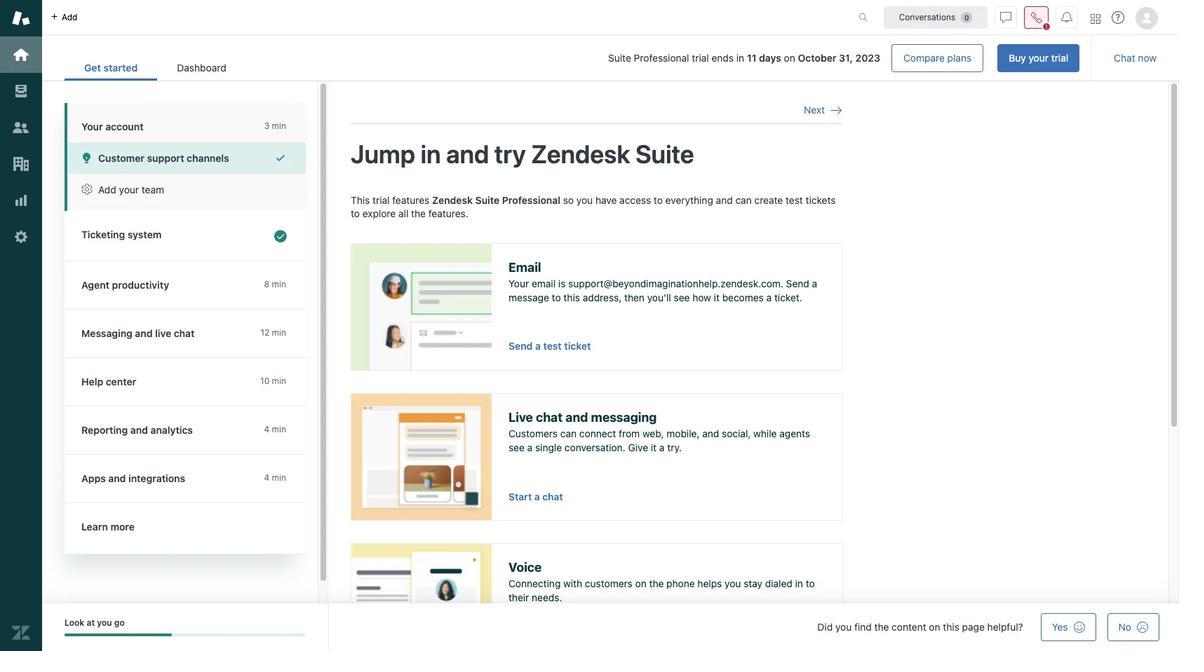 Task type: locate. For each thing, give the bounding box(es) containing it.
6 min from the top
[[272, 473, 286, 483]]

1 4 min from the top
[[264, 424, 286, 435]]

0 vertical spatial can
[[735, 194, 752, 206]]

trial inside 'button'
[[1051, 52, 1068, 64]]

test inside so you have access to everything and can create test tickets to explore all the features.
[[786, 194, 803, 206]]

create
[[754, 194, 783, 206]]

1 horizontal spatial test
[[786, 194, 803, 206]]

1 horizontal spatial professional
[[634, 52, 689, 64]]

connecting
[[509, 578, 561, 590]]

1 horizontal spatial send
[[786, 278, 809, 290]]

0 horizontal spatial can
[[560, 428, 577, 440]]

1 vertical spatial your
[[119, 184, 139, 196]]

1 min from the top
[[272, 121, 286, 131]]

0 vertical spatial your
[[81, 121, 103, 133]]

it down web,
[[651, 442, 657, 454]]

0 vertical spatial the
[[411, 208, 426, 220]]

your for buy
[[1029, 52, 1049, 64]]

4 min for integrations
[[264, 473, 286, 483]]

tab list
[[65, 55, 246, 81]]

you inside voice connecting with customers on the phone helps you stay dialed in to their needs.
[[725, 578, 741, 590]]

10 min
[[260, 376, 286, 387]]

agents
[[780, 428, 810, 440]]

0 vertical spatial 4
[[264, 424, 270, 435]]

your up message
[[509, 278, 529, 290]]

10
[[260, 376, 270, 387]]

send down message
[[509, 340, 533, 352]]

the left phone
[[649, 578, 664, 590]]

1 vertical spatial send
[[509, 340, 533, 352]]

your inside 'button'
[[1029, 52, 1049, 64]]

chat right live
[[174, 328, 195, 340]]

on inside section
[[784, 52, 795, 64]]

buy
[[1009, 52, 1026, 64]]

in right jump
[[421, 139, 441, 169]]

compare plans
[[904, 52, 972, 64]]

your
[[1029, 52, 1049, 64], [119, 184, 139, 196]]

example of how the agent accepts an incoming phone call as well as how to log the details of the call. image
[[351, 544, 492, 652]]

1 vertical spatial professional
[[502, 194, 560, 206]]

professional left 'ends'
[[634, 52, 689, 64]]

try.
[[667, 442, 682, 454]]

and inside content-title region
[[446, 139, 489, 169]]

suite inside section
[[608, 52, 631, 64]]

zendesk inside region
[[432, 194, 473, 206]]

1 horizontal spatial see
[[674, 292, 690, 304]]

1 horizontal spatial in
[[736, 52, 744, 64]]

zendesk up "features."
[[432, 194, 473, 206]]

agent
[[81, 279, 109, 291]]

0 horizontal spatial on
[[635, 578, 647, 590]]

and inside so you have access to everything and can create test tickets to explore all the features.
[[716, 194, 733, 206]]

this left page
[[943, 622, 960, 633]]

test
[[786, 194, 803, 206], [543, 340, 562, 352]]

min for agent productivity
[[272, 279, 286, 290]]

0 vertical spatial your
[[1029, 52, 1049, 64]]

1 horizontal spatial on
[[784, 52, 795, 64]]

did you find the content on this page helpful?
[[818, 622, 1023, 633]]

your left account
[[81, 121, 103, 133]]

0 vertical spatial it
[[714, 292, 720, 304]]

1 horizontal spatial zendesk
[[531, 139, 630, 169]]

then
[[624, 292, 645, 304]]

it right how
[[714, 292, 720, 304]]

zendesk
[[531, 139, 630, 169], [432, 194, 473, 206]]

0 horizontal spatial send
[[509, 340, 533, 352]]

organizations image
[[12, 155, 30, 173]]

1 vertical spatial in
[[421, 139, 441, 169]]

it inside live chat and messaging customers can connect from web, mobile, and social, while agents see a single conversation. give it a try.
[[651, 442, 657, 454]]

section
[[257, 44, 1080, 72]]

0 horizontal spatial it
[[651, 442, 657, 454]]

0 vertical spatial professional
[[634, 52, 689, 64]]

0 horizontal spatial this
[[564, 292, 580, 304]]

footer containing did you find the content on this page helpful?
[[42, 604, 1179, 652]]

see down customers
[[509, 442, 525, 454]]

0 horizontal spatial your
[[81, 121, 103, 133]]

2 min from the top
[[272, 279, 286, 290]]

reporting and analytics
[[81, 424, 193, 436]]

add button
[[42, 0, 86, 34]]

0 horizontal spatial your
[[119, 184, 139, 196]]

3
[[264, 121, 270, 131]]

trial left 'ends'
[[692, 52, 709, 64]]

1 vertical spatial on
[[635, 578, 647, 590]]

to
[[654, 194, 663, 206], [351, 208, 360, 220], [552, 292, 561, 304], [806, 578, 815, 590]]

zendesk support image
[[12, 9, 30, 27]]

0 horizontal spatial suite
[[475, 194, 500, 206]]

test right create
[[786, 194, 803, 206]]

in inside voice connecting with customers on the phone helps you stay dialed in to their needs.
[[795, 578, 803, 590]]

your for add
[[119, 184, 139, 196]]

customer
[[98, 152, 145, 164]]

chat
[[174, 328, 195, 340], [536, 410, 563, 425], [542, 492, 563, 503]]

dashboard tab
[[157, 55, 246, 81]]

2 horizontal spatial suite
[[636, 139, 694, 169]]

in inside content-title region
[[421, 139, 441, 169]]

and left try
[[446, 139, 489, 169]]

chat
[[1114, 52, 1135, 64]]

1 vertical spatial it
[[651, 442, 657, 454]]

2 horizontal spatial the
[[874, 622, 889, 633]]

0 horizontal spatial trial
[[373, 194, 390, 206]]

1 vertical spatial 4 min
[[264, 473, 286, 483]]

can inside so you have access to everything and can create test tickets to explore all the features.
[[735, 194, 752, 206]]

main element
[[0, 0, 42, 652]]

look at you go
[[65, 618, 125, 629]]

12
[[261, 328, 270, 338]]

in left 11
[[736, 52, 744, 64]]

dialed
[[765, 578, 793, 590]]

4 min from the top
[[272, 376, 286, 387]]

ticketing system button
[[65, 211, 303, 261]]

3 min from the top
[[272, 328, 286, 338]]

help center
[[81, 376, 136, 388]]

apps and integrations
[[81, 473, 185, 485]]

your right add
[[119, 184, 139, 196]]

0 vertical spatial test
[[786, 194, 803, 206]]

social,
[[722, 428, 751, 440]]

see inside live chat and messaging customers can connect from web, mobile, and social, while agents see a single conversation. give it a try.
[[509, 442, 525, 454]]

this
[[564, 292, 580, 304], [943, 622, 960, 633]]

your inside button
[[119, 184, 139, 196]]

4 for apps and integrations
[[264, 473, 270, 483]]

email
[[532, 278, 556, 290]]

on right days
[[784, 52, 795, 64]]

0 vertical spatial on
[[784, 52, 795, 64]]

a
[[812, 278, 817, 290], [766, 292, 772, 304], [535, 340, 541, 352], [527, 442, 533, 454], [659, 442, 665, 454], [534, 492, 540, 503]]

it inside email your email is support@beyondimaginationhelp.zendesk.com. send a message to this address, then you'll see how it becomes a ticket.
[[714, 292, 720, 304]]

professional left 'so'
[[502, 194, 560, 206]]

the right find
[[874, 622, 889, 633]]

on right content
[[929, 622, 940, 633]]

add your team button
[[67, 174, 306, 206]]

test left ticket
[[543, 340, 562, 352]]

1 vertical spatial this
[[943, 622, 960, 633]]

2 horizontal spatial trial
[[1051, 52, 1068, 64]]

while
[[754, 428, 777, 440]]

1 vertical spatial chat
[[536, 410, 563, 425]]

explore
[[362, 208, 396, 220]]

4
[[264, 424, 270, 435], [264, 473, 270, 483]]

region
[[351, 193, 843, 652]]

1 horizontal spatial this
[[943, 622, 960, 633]]

0 vertical spatial in
[[736, 52, 744, 64]]

2 4 min from the top
[[264, 473, 286, 483]]

you right 'did'
[[835, 622, 852, 633]]

you
[[577, 194, 593, 206], [725, 578, 741, 590], [97, 618, 112, 629], [835, 622, 852, 633]]

1 vertical spatial suite
[[636, 139, 694, 169]]

on
[[784, 52, 795, 64], [635, 578, 647, 590], [929, 622, 940, 633]]

the right 'all'
[[411, 208, 426, 220]]

you right 'so'
[[577, 194, 593, 206]]

from
[[619, 428, 640, 440]]

in inside section
[[736, 52, 744, 64]]

1 vertical spatial see
[[509, 442, 525, 454]]

footer
[[42, 604, 1179, 652]]

0 horizontal spatial zendesk
[[432, 194, 473, 206]]

you left stay
[[725, 578, 741, 590]]

and left analytics
[[130, 424, 148, 436]]

on right customers
[[635, 578, 647, 590]]

button displays agent's chat status as invisible. image
[[1000, 12, 1012, 23]]

1 vertical spatial can
[[560, 428, 577, 440]]

a inside start a chat button
[[534, 492, 540, 503]]

trial for professional
[[692, 52, 709, 64]]

0 vertical spatial 4 min
[[264, 424, 286, 435]]

page
[[962, 622, 985, 633]]

1 horizontal spatial suite
[[608, 52, 631, 64]]

2 horizontal spatial in
[[795, 578, 803, 590]]

0 horizontal spatial see
[[509, 442, 525, 454]]

phone
[[667, 578, 695, 590]]

no button
[[1107, 614, 1160, 642]]

2 horizontal spatial on
[[929, 622, 940, 633]]

min for your account
[[272, 121, 286, 131]]

in right the dialed
[[795, 578, 803, 590]]

to right the dialed
[[806, 578, 815, 590]]

chat now
[[1114, 52, 1157, 64]]

suite inside region
[[475, 194, 500, 206]]

helpful?
[[987, 622, 1023, 633]]

and up connect
[[566, 410, 588, 425]]

single
[[535, 442, 562, 454]]

send up ticket.
[[786, 278, 809, 290]]

2 vertical spatial the
[[874, 622, 889, 633]]

can
[[735, 194, 752, 206], [560, 428, 577, 440]]

4 min for analytics
[[264, 424, 286, 435]]

0 vertical spatial zendesk
[[531, 139, 630, 169]]

example of email conversation inside of the ticketing system and the customer is asking the agent about reimbursement policy. image
[[351, 244, 492, 370]]

0 vertical spatial this
[[564, 292, 580, 304]]

more
[[110, 521, 135, 533]]

compare
[[904, 52, 945, 64]]

0 vertical spatial suite
[[608, 52, 631, 64]]

your right buy
[[1029, 52, 1049, 64]]

chat up customers
[[536, 410, 563, 425]]

to right access
[[654, 194, 663, 206]]

email your email is support@beyondimaginationhelp.zendesk.com. send a message to this address, then you'll see how it becomes a ticket.
[[509, 260, 817, 304]]

0 horizontal spatial test
[[543, 340, 562, 352]]

your inside email your email is support@beyondimaginationhelp.zendesk.com. send a message to this address, then you'll see how it becomes a ticket.
[[509, 278, 529, 290]]

reporting
[[81, 424, 128, 436]]

apps
[[81, 473, 106, 485]]

access
[[620, 194, 651, 206]]

2 vertical spatial in
[[795, 578, 803, 590]]

conversations button
[[884, 6, 988, 28]]

this down is
[[564, 292, 580, 304]]

to down this
[[351, 208, 360, 220]]

all
[[398, 208, 409, 220]]

zendesk up 'so'
[[531, 139, 630, 169]]

0 vertical spatial send
[[786, 278, 809, 290]]

add
[[62, 12, 78, 22]]

and right the everything
[[716, 194, 733, 206]]

2 4 from the top
[[264, 473, 270, 483]]

1 vertical spatial your
[[509, 278, 529, 290]]

0 vertical spatial see
[[674, 292, 690, 304]]

tickets
[[806, 194, 836, 206]]

it
[[714, 292, 720, 304], [651, 442, 657, 454]]

october
[[798, 52, 837, 64]]

1 vertical spatial 4
[[264, 473, 270, 483]]

chat right start
[[542, 492, 563, 503]]

1 horizontal spatial your
[[1029, 52, 1049, 64]]

zendesk image
[[12, 624, 30, 643]]

1 horizontal spatial your
[[509, 278, 529, 290]]

send a test ticket
[[509, 340, 591, 352]]

2 vertical spatial suite
[[475, 194, 500, 206]]

so
[[563, 194, 574, 206]]

web,
[[643, 428, 664, 440]]

look
[[65, 618, 84, 629]]

next
[[804, 104, 825, 116]]

messaging
[[591, 410, 657, 425]]

1 horizontal spatial trial
[[692, 52, 709, 64]]

example of conversation inside of messaging and the customer is asking the agent about changing the size of the retail order. image
[[351, 394, 492, 520]]

can up single
[[560, 428, 577, 440]]

can left create
[[735, 194, 752, 206]]

1 horizontal spatial can
[[735, 194, 752, 206]]

admin image
[[12, 228, 30, 246]]

to down is
[[552, 292, 561, 304]]

see down the support@beyondimaginationhelp.zendesk.com.
[[674, 292, 690, 304]]

1 vertical spatial zendesk
[[432, 194, 473, 206]]

min inside your account heading
[[272, 121, 286, 131]]

trial down notifications image
[[1051, 52, 1068, 64]]

2 vertical spatial chat
[[542, 492, 563, 503]]

0 horizontal spatial professional
[[502, 194, 560, 206]]

get help image
[[1112, 11, 1124, 24]]

1 vertical spatial the
[[649, 578, 664, 590]]

send a test ticket link
[[509, 340, 591, 352]]

1 horizontal spatial the
[[649, 578, 664, 590]]

trial inside region
[[373, 194, 390, 206]]

1 4 from the top
[[264, 424, 270, 435]]

5 min from the top
[[272, 424, 286, 435]]

2023
[[856, 52, 880, 64]]

0 horizontal spatial in
[[421, 139, 441, 169]]

region containing email
[[351, 193, 843, 652]]

8 min
[[264, 279, 286, 290]]

ticket
[[564, 340, 591, 352]]

0 horizontal spatial the
[[411, 208, 426, 220]]

your account heading
[[65, 103, 306, 142]]

account
[[105, 121, 144, 133]]

trial up explore
[[373, 194, 390, 206]]

trial
[[692, 52, 709, 64], [1051, 52, 1068, 64], [373, 194, 390, 206]]

1 horizontal spatial it
[[714, 292, 720, 304]]

with
[[563, 578, 582, 590]]

4 for reporting and analytics
[[264, 424, 270, 435]]



Task type: vqa. For each thing, say whether or not it's contained in the screenshot.
the leftmost THE PROFESSIONAL
yes



Task type: describe. For each thing, give the bounding box(es) containing it.
features
[[392, 194, 429, 206]]

have
[[596, 194, 617, 206]]

notifications image
[[1061, 12, 1073, 23]]

agent productivity
[[81, 279, 169, 291]]

now
[[1138, 52, 1157, 64]]

support@beyondimaginationhelp.zendesk.com.
[[568, 278, 783, 290]]

yes
[[1052, 622, 1068, 633]]

trial for your
[[1051, 52, 1068, 64]]

and left the social,
[[702, 428, 719, 440]]

voice
[[509, 560, 542, 575]]

customers image
[[12, 119, 30, 137]]

support
[[147, 152, 184, 164]]

the inside so you have access to everything and can create test tickets to explore all the features.
[[411, 208, 426, 220]]

ticketing system
[[81, 229, 162, 241]]

2 vertical spatial on
[[929, 622, 940, 633]]

ticketing
[[81, 229, 125, 241]]

customer support channels
[[98, 152, 229, 164]]

to inside voice connecting with customers on the phone helps you stay dialed in to their needs.
[[806, 578, 815, 590]]

add
[[98, 184, 116, 196]]

on inside voice connecting with customers on the phone helps you stay dialed in to their needs.
[[635, 578, 647, 590]]

you'll
[[647, 292, 671, 304]]

get started image
[[12, 46, 30, 64]]

content-title region
[[351, 138, 842, 171]]

jump in and try zendesk suite
[[351, 139, 694, 169]]

try
[[494, 139, 526, 169]]

ends
[[712, 52, 734, 64]]

min for reporting and analytics
[[272, 424, 286, 435]]

chat inside live chat and messaging customers can connect from web, mobile, and social, while agents see a single conversation. give it a try.
[[536, 410, 563, 425]]

team
[[142, 184, 164, 196]]

zendesk inside content-title region
[[531, 139, 630, 169]]

min for apps and integrations
[[272, 473, 286, 483]]

min for messaging and live chat
[[272, 328, 286, 338]]

views image
[[12, 82, 30, 100]]

progress-bar progress bar
[[65, 634, 306, 637]]

professional inside section
[[634, 52, 689, 64]]

address,
[[583, 292, 622, 304]]

customer support channels button
[[67, 142, 306, 174]]

chat now button
[[1103, 44, 1168, 72]]

the inside voice connecting with customers on the phone helps you stay dialed in to their needs.
[[649, 578, 664, 590]]

11
[[747, 52, 757, 64]]

0 vertical spatial chat
[[174, 328, 195, 340]]

tab list containing get started
[[65, 55, 246, 81]]

your account
[[81, 121, 144, 133]]

to inside email your email is support@beyondimaginationhelp.zendesk.com. send a message to this address, then you'll see how it becomes a ticket.
[[552, 292, 561, 304]]

conversation.
[[565, 442, 626, 454]]

voice connecting with customers on the phone helps you stay dialed in to their needs.
[[509, 560, 815, 604]]

help
[[81, 376, 103, 388]]

message
[[509, 292, 549, 304]]

3 min
[[264, 121, 286, 131]]

your inside heading
[[81, 121, 103, 133]]

12 min
[[261, 328, 286, 338]]

send inside email your email is support@beyondimaginationhelp.zendesk.com. send a message to this address, then you'll see how it becomes a ticket.
[[786, 278, 809, 290]]

conversations
[[899, 12, 956, 22]]

analytics
[[151, 424, 193, 436]]

this inside email your email is support@beyondimaginationhelp.zendesk.com. send a message to this address, then you'll see how it becomes a ticket.
[[564, 292, 580, 304]]

productivity
[[112, 279, 169, 291]]

progress bar image
[[65, 634, 172, 637]]

the inside 'footer'
[[874, 622, 889, 633]]

days
[[759, 52, 781, 64]]

see inside email your email is support@beyondimaginationhelp.zendesk.com. send a message to this address, then you'll see how it becomes a ticket.
[[674, 292, 690, 304]]

get started
[[84, 62, 138, 74]]

October 31, 2023 text field
[[798, 52, 880, 64]]

give
[[628, 442, 648, 454]]

jump
[[351, 139, 415, 169]]

how
[[693, 292, 711, 304]]

mobile,
[[667, 428, 700, 440]]

you right at
[[97, 618, 112, 629]]

becomes
[[722, 292, 764, 304]]

zendesk products image
[[1091, 14, 1101, 23]]

learn more
[[81, 521, 135, 533]]

this
[[351, 194, 370, 206]]

features.
[[428, 208, 468, 220]]

start
[[509, 492, 532, 503]]

integrations
[[128, 473, 185, 485]]

their
[[509, 592, 529, 604]]

email
[[509, 260, 541, 275]]

and right apps
[[108, 473, 126, 485]]

suite inside content-title region
[[636, 139, 694, 169]]

connect
[[579, 428, 616, 440]]

messaging
[[81, 328, 132, 340]]

and left live
[[135, 328, 153, 340]]

helps
[[698, 578, 722, 590]]

you inside so you have access to everything and can create test tickets to explore all the features.
[[577, 194, 593, 206]]

learn
[[81, 521, 108, 533]]

dashboard
[[177, 62, 226, 74]]

plans
[[947, 52, 972, 64]]

can inside live chat and messaging customers can connect from web, mobile, and social, while agents see a single conversation. give it a try.
[[560, 428, 577, 440]]

professional inside region
[[502, 194, 560, 206]]

go
[[114, 618, 125, 629]]

stay
[[744, 578, 763, 590]]

compare plans button
[[892, 44, 984, 72]]

31,
[[839, 52, 853, 64]]

did
[[818, 622, 833, 633]]

buy your trial button
[[998, 44, 1080, 72]]

at
[[87, 618, 95, 629]]

no
[[1119, 622, 1132, 633]]

section containing suite professional trial ends in
[[257, 44, 1080, 72]]

learn more button
[[65, 504, 303, 551]]

this trial features zendesk suite professional
[[351, 194, 560, 206]]

customers
[[509, 428, 558, 440]]

everything
[[665, 194, 713, 206]]

start a chat
[[509, 492, 563, 503]]

min for help center
[[272, 376, 286, 387]]

1 vertical spatial test
[[543, 340, 562, 352]]

reporting image
[[12, 192, 30, 210]]

so you have access to everything and can create test tickets to explore all the features.
[[351, 194, 836, 220]]

add your team
[[98, 184, 164, 196]]

channels
[[187, 152, 229, 164]]

find
[[854, 622, 872, 633]]

center
[[106, 376, 136, 388]]

chat inside start a chat button
[[542, 492, 563, 503]]



